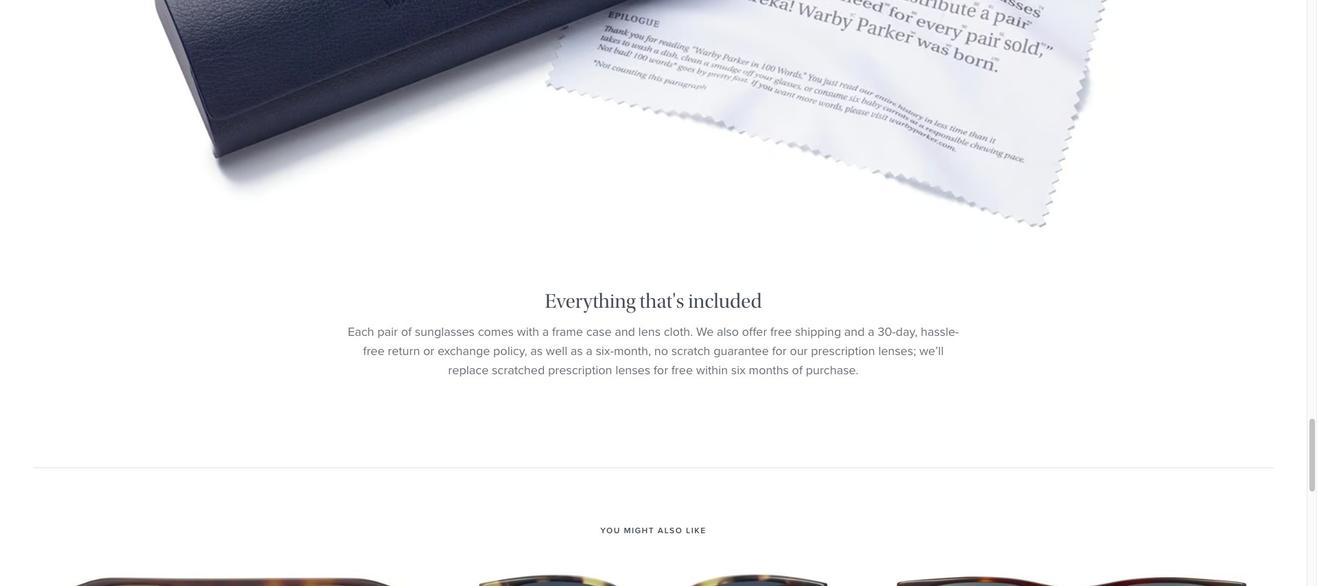 Task type: locate. For each thing, give the bounding box(es) containing it.
1 horizontal spatial for
[[772, 343, 787, 360]]

as left well
[[531, 343, 543, 360]]

2 and from the left
[[845, 323, 865, 341]]

included
[[688, 290, 762, 314]]

2 as from the left
[[571, 343, 583, 360]]

a left 30-
[[868, 323, 875, 341]]

with
[[517, 323, 539, 341]]

everything that's included
[[545, 290, 762, 314]]

0 vertical spatial also
[[717, 323, 739, 341]]

of
[[401, 323, 412, 341], [792, 362, 803, 380]]

also left 'like'
[[658, 525, 683, 538]]

prescription
[[811, 343, 876, 360], [548, 362, 613, 380]]

scratched
[[492, 362, 545, 380]]

1 horizontal spatial as
[[571, 343, 583, 360]]

sunglasses
[[415, 323, 475, 341]]

for left our
[[772, 343, 787, 360]]

0 horizontal spatial free
[[363, 343, 385, 360]]

free up our
[[771, 323, 792, 341]]

guarantee
[[714, 343, 769, 360]]

lenses
[[616, 362, 651, 380]]

1 horizontal spatial of
[[792, 362, 803, 380]]

30-
[[878, 323, 896, 341]]

0 horizontal spatial as
[[531, 343, 543, 360]]

prescription up 'purchase.'
[[811, 343, 876, 360]]

1 horizontal spatial a
[[586, 343, 593, 360]]

0 horizontal spatial and
[[615, 323, 635, 341]]

a right with
[[543, 323, 549, 341]]

we
[[697, 323, 714, 341]]

hassle-
[[921, 323, 959, 341]]

free down the scratch
[[672, 362, 693, 380]]

and up month,
[[615, 323, 635, 341]]

exchange
[[438, 343, 490, 360]]

also
[[717, 323, 739, 341], [658, 525, 683, 538]]

1 horizontal spatial also
[[717, 323, 739, 341]]

for
[[772, 343, 787, 360], [654, 362, 669, 380]]

1 vertical spatial of
[[792, 362, 803, 380]]

as
[[531, 343, 543, 360], [571, 343, 583, 360]]

of right pair
[[401, 323, 412, 341]]

cloth.
[[664, 323, 693, 341]]

return
[[388, 343, 420, 360]]

0 horizontal spatial for
[[654, 362, 669, 380]]

six
[[731, 362, 746, 380]]

a left six-
[[586, 343, 593, 360]]

a
[[543, 323, 549, 341], [868, 323, 875, 341], [586, 343, 593, 360]]

of down our
[[792, 362, 803, 380]]

1 vertical spatial also
[[658, 525, 683, 538]]

shipping
[[795, 323, 842, 341]]

0 horizontal spatial of
[[401, 323, 412, 341]]

1 horizontal spatial and
[[845, 323, 865, 341]]

free
[[771, 323, 792, 341], [363, 343, 385, 360], [672, 362, 693, 380]]

also right we
[[717, 323, 739, 341]]

1 horizontal spatial prescription
[[811, 343, 876, 360]]

0 vertical spatial of
[[401, 323, 412, 341]]

2 vertical spatial free
[[672, 362, 693, 380]]

1 horizontal spatial free
[[672, 362, 693, 380]]

and left 30-
[[845, 323, 865, 341]]

purchase.
[[806, 362, 859, 380]]

0 vertical spatial free
[[771, 323, 792, 341]]

free down each on the left of page
[[363, 343, 385, 360]]

prescription down well
[[548, 362, 613, 380]]

lens
[[639, 323, 661, 341]]

for down no
[[654, 362, 669, 380]]

1 vertical spatial prescription
[[548, 362, 613, 380]]

0 vertical spatial for
[[772, 343, 787, 360]]

0 horizontal spatial also
[[658, 525, 683, 538]]

months
[[749, 362, 789, 380]]

0 horizontal spatial prescription
[[548, 362, 613, 380]]

month,
[[614, 343, 651, 360]]

as right well
[[571, 343, 583, 360]]

and
[[615, 323, 635, 341], [845, 323, 865, 341]]



Task type: vqa. For each thing, say whether or not it's contained in the screenshot.
You might also like
yes



Task type: describe. For each thing, give the bounding box(es) containing it.
like
[[686, 525, 707, 538]]

scratch
[[672, 343, 711, 360]]

1 vertical spatial free
[[363, 343, 385, 360]]

you
[[601, 525, 621, 538]]

1 and from the left
[[615, 323, 635, 341]]

that's
[[640, 290, 685, 314]]

each pair of sunglasses comes with a frame case and lens cloth. we also offer free shipping and a 30-day, hassle- free return or exchange policy, as well as a six-month, no scratch guarantee for our prescription lenses; we'll replace scratched prescription lenses for free within six months of purchase.
[[348, 323, 959, 380]]

sydney brioche tortoise image
[[477, 572, 830, 587]]

frame
[[552, 323, 583, 341]]

no
[[655, 343, 668, 360]]

well
[[546, 343, 568, 360]]

we'll
[[920, 343, 944, 360]]

also inside each pair of sunglasses comes with a frame case and lens cloth. we also offer free shipping and a 30-day, hassle- free return or exchange policy, as well as a six-month, no scratch guarantee for our prescription lenses; we'll replace scratched prescription lenses for free within six months of purchase.
[[717, 323, 739, 341]]

2 horizontal spatial a
[[868, 323, 875, 341]]

case
[[587, 323, 612, 341]]

each
[[348, 323, 374, 341]]

or
[[423, 343, 435, 360]]

comes
[[478, 323, 514, 341]]

six-
[[596, 343, 614, 360]]

our
[[790, 343, 808, 360]]

replace
[[448, 362, 489, 380]]

0 horizontal spatial a
[[543, 323, 549, 341]]

within
[[696, 362, 728, 380]]

day,
[[896, 323, 918, 341]]

policy,
[[493, 343, 527, 360]]

lyon rye tortoise matte image
[[58, 572, 411, 587]]

1 as from the left
[[531, 343, 543, 360]]

offer
[[742, 323, 768, 341]]

pair
[[378, 323, 398, 341]]

everything
[[545, 290, 636, 314]]

you might also like
[[601, 525, 707, 538]]

might
[[624, 525, 655, 538]]

2 horizontal spatial free
[[771, 323, 792, 341]]

0 vertical spatial prescription
[[811, 343, 876, 360]]

eyeglass case and note image
[[0, 0, 1307, 257]]

lenses;
[[879, 343, 917, 360]]

fletcher rye tortoise image
[[896, 572, 1250, 587]]

1 vertical spatial for
[[654, 362, 669, 380]]



